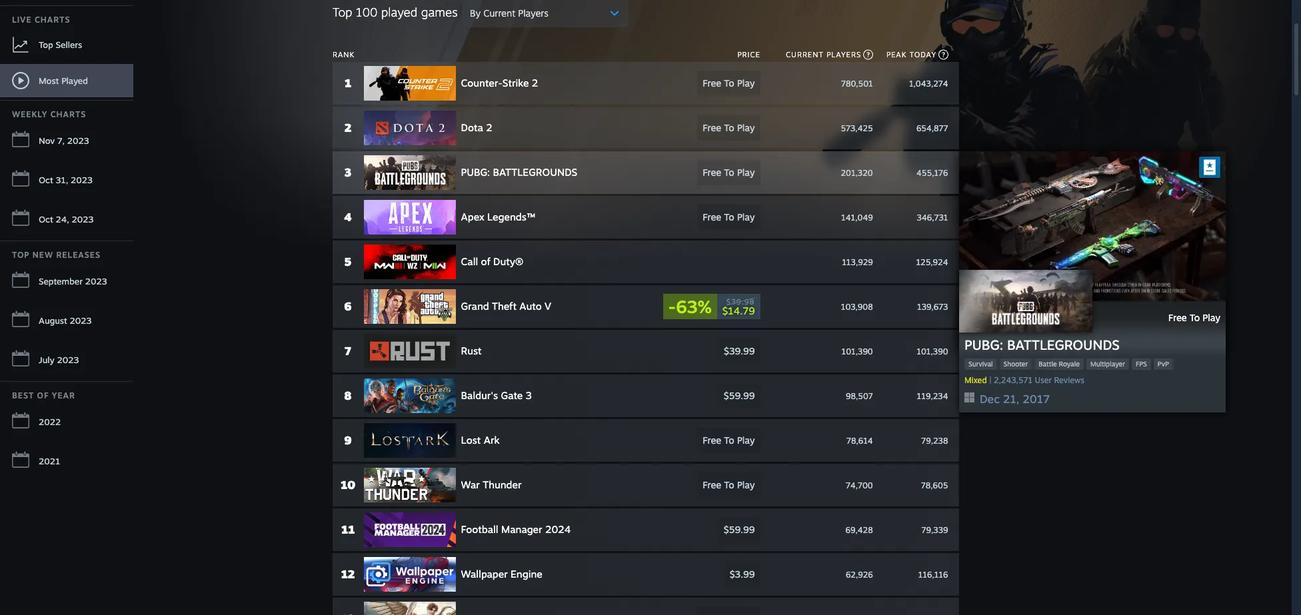 Task type: locate. For each thing, give the bounding box(es) containing it.
of for call
[[481, 255, 491, 268]]

101,390 down 103,908 at the right
[[842, 346, 873, 356]]

113,929
[[842, 257, 873, 267]]

top new releases
[[12, 250, 101, 260]]

pubg: battlegrounds link
[[364, 155, 650, 190], [962, 335, 1223, 353]]

7,
[[57, 135, 65, 146]]

4
[[344, 210, 352, 224]]

play for 2
[[737, 122, 755, 133]]

0 vertical spatial pubg: battlegrounds
[[461, 166, 578, 179]]

-
[[669, 296, 676, 317]]

1 vertical spatial pubg: battlegrounds
[[965, 336, 1120, 353]]

free to play for 3
[[703, 167, 755, 178]]

pubg: down dota 2
[[461, 166, 490, 179]]

$59.99 up $3.99
[[724, 524, 755, 535]]

fps link
[[1132, 358, 1151, 370]]

grand
[[461, 300, 489, 313]]

1 horizontal spatial top
[[39, 39, 53, 50]]

1 horizontal spatial players
[[827, 50, 861, 59]]

apex legends™
[[461, 211, 536, 223]]

baldur's gate 3
[[461, 389, 532, 402]]

nov 7, 2023 link
[[0, 123, 133, 159]]

2023 right august
[[70, 315, 92, 326]]

2 horizontal spatial top
[[333, 5, 352, 19]]

3 up 4
[[345, 165, 352, 179]]

nov
[[39, 135, 55, 146]]

8
[[345, 389, 352, 403]]

battle royale
[[1039, 360, 1080, 368]]

3 right gate
[[526, 389, 532, 402]]

free inside free to play link
[[1168, 312, 1187, 323]]

oct
[[39, 175, 53, 185], [39, 214, 53, 225]]

0 vertical spatial battlegrounds
[[493, 166, 578, 179]]

0 horizontal spatial top
[[12, 250, 30, 260]]

free to play
[[703, 77, 755, 89], [703, 122, 755, 133], [703, 167, 755, 178], [703, 211, 755, 223], [1168, 312, 1220, 323], [703, 435, 755, 446], [703, 479, 755, 491]]

top left new
[[12, 250, 30, 260]]

1 horizontal spatial of
[[481, 255, 491, 268]]

2023 right 7,
[[67, 135, 89, 146]]

players up 780,501
[[827, 50, 861, 59]]

100
[[356, 5, 378, 19]]

weekly charts
[[12, 109, 86, 119]]

charts for sellers
[[35, 15, 70, 25]]

war thunder
[[461, 479, 522, 491]]

69,428
[[846, 525, 873, 535]]

2023 right 31,
[[71, 175, 93, 185]]

0 vertical spatial oct
[[39, 175, 53, 185]]

1 vertical spatial charts
[[50, 109, 86, 119]]

free for 1
[[703, 77, 722, 89]]

21,
[[1003, 392, 1019, 406]]

2021
[[39, 456, 60, 467]]

of for best
[[37, 391, 49, 401]]

rank
[[333, 50, 355, 59]]

2023 right the 24,
[[72, 214, 94, 225]]

0 horizontal spatial pubg: battlegrounds link
[[364, 155, 650, 190]]

current right price
[[786, 50, 824, 59]]

of
[[481, 255, 491, 268], [37, 391, 49, 401]]

1 horizontal spatial 3
[[526, 389, 532, 402]]

1 horizontal spatial 2
[[486, 121, 493, 134]]

free to play for 10
[[703, 479, 755, 491]]

pubg: battlegrounds up battle
[[965, 336, 1120, 353]]

101,390 up 119,234
[[917, 346, 949, 356]]

best of year
[[12, 391, 75, 401]]

weekly
[[12, 109, 48, 119]]

free for 3
[[703, 167, 722, 178]]

2 $59.99 from the top
[[724, 524, 755, 535]]

1 vertical spatial 3
[[526, 389, 532, 402]]

players right by
[[518, 7, 548, 19]]

0 vertical spatial top
[[333, 5, 352, 19]]

2023
[[67, 135, 89, 146], [71, 175, 93, 185], [72, 214, 94, 225], [85, 276, 107, 287], [70, 315, 92, 326], [57, 355, 79, 365]]

best
[[12, 391, 34, 401]]

auto
[[520, 300, 542, 313]]

pubg: up survival
[[965, 336, 1003, 353]]

free to play for 1
[[703, 77, 755, 89]]

call of duty®
[[461, 255, 524, 268]]

top for top sellers
[[39, 39, 53, 50]]

0 vertical spatial $59.99
[[724, 390, 755, 401]]

august 2023 link
[[0, 303, 133, 339]]

battlegrounds up legends™
[[493, 166, 578, 179]]

1 horizontal spatial 101,390
[[917, 346, 949, 356]]

0 horizontal spatial 101,390
[[842, 346, 873, 356]]

1 vertical spatial pubg: battlegrounds link
[[962, 335, 1223, 353]]

141,049
[[842, 212, 873, 222]]

of right "best"
[[37, 391, 49, 401]]

charts up nov 7, 2023
[[50, 109, 86, 119]]

free to play for 4
[[703, 211, 755, 223]]

1 oct from the top
[[39, 175, 53, 185]]

mixed | 2,243,571 user reviews
[[965, 375, 1085, 385]]

0 horizontal spatial battlegrounds
[[493, 166, 578, 179]]

1 vertical spatial $59.99
[[724, 524, 755, 535]]

peak today
[[886, 50, 937, 59]]

top left the 100
[[333, 5, 352, 19]]

$59.99 for 11
[[724, 524, 755, 535]]

1 vertical spatial players
[[827, 50, 861, 59]]

royale
[[1059, 360, 1080, 368]]

charts for 7,
[[50, 109, 86, 119]]

10
[[341, 478, 356, 492]]

1 horizontal spatial current
[[786, 50, 824, 59]]

2 oct from the top
[[39, 214, 53, 225]]

counter-strike 2 link
[[364, 66, 650, 101]]

apex
[[461, 211, 485, 223]]

football manager 2024
[[461, 523, 571, 536]]

0 horizontal spatial of
[[37, 391, 49, 401]]

7
[[345, 344, 351, 358]]

2 horizontal spatial 2
[[532, 77, 538, 89]]

0 vertical spatial current
[[483, 7, 515, 19]]

oct left the 24,
[[39, 214, 53, 225]]

780,501
[[842, 78, 873, 88]]

2 down 1
[[345, 121, 352, 135]]

119,234
[[917, 391, 949, 401]]

free to play for 2
[[703, 122, 755, 133]]

0 horizontal spatial 2
[[345, 121, 352, 135]]

2 right dota
[[486, 121, 493, 134]]

current players
[[786, 50, 861, 59]]

1 horizontal spatial pubg: battlegrounds
[[965, 336, 1120, 353]]

free for 10
[[703, 479, 722, 491]]

1 vertical spatial top
[[39, 39, 53, 50]]

lost
[[461, 434, 481, 447]]

charts
[[35, 15, 70, 25], [50, 109, 86, 119]]

by
[[470, 7, 481, 19]]

pubg: battlegrounds link up legends™
[[364, 155, 650, 190]]

1 vertical spatial of
[[37, 391, 49, 401]]

to for 9
[[724, 435, 735, 446]]

0 horizontal spatial players
[[518, 7, 548, 19]]

fps
[[1136, 360, 1147, 368]]

0 vertical spatial charts
[[35, 15, 70, 25]]

0 vertical spatial 3
[[345, 165, 352, 179]]

free for 9
[[703, 435, 722, 446]]

of right call
[[481, 255, 491, 268]]

0 vertical spatial pubg: battlegrounds link
[[364, 155, 650, 190]]

78,605
[[921, 480, 949, 490]]

pubg: battlegrounds up legends™
[[461, 166, 578, 179]]

pvp
[[1158, 360, 1169, 368]]

0 horizontal spatial current
[[483, 7, 515, 19]]

top for top new releases
[[12, 250, 30, 260]]

101,390
[[842, 346, 873, 356], [917, 346, 949, 356]]

$59.99
[[724, 390, 755, 401], [724, 524, 755, 535]]

0 horizontal spatial pubg: battlegrounds
[[461, 166, 578, 179]]

455,176
[[917, 168, 949, 178]]

1 horizontal spatial pubg:
[[965, 336, 1003, 353]]

oct 24, 2023 link
[[0, 201, 133, 238]]

reviews
[[1054, 375, 1085, 385]]

charts up top sellers
[[35, 15, 70, 25]]

wallpaper engine
[[461, 568, 543, 581]]

0 horizontal spatial pubg:
[[461, 166, 490, 179]]

pubg: battlegrounds link up multiplayer
[[962, 335, 1223, 353]]

battlegrounds up battle royale
[[1007, 336, 1120, 353]]

free to play link
[[959, 270, 1226, 332]]

current right by
[[483, 7, 515, 19]]

live charts
[[12, 15, 70, 25]]

2 inside dota 2 'link'
[[486, 121, 493, 134]]

ark
[[484, 434, 500, 447]]

0 vertical spatial players
[[518, 7, 548, 19]]

2023 down releases
[[85, 276, 107, 287]]

0 vertical spatial of
[[481, 255, 491, 268]]

dec 21, 2017
[[980, 392, 1050, 406]]

play for 10
[[737, 479, 755, 491]]

top left the sellers
[[39, 39, 53, 50]]

battlegrounds
[[493, 166, 578, 179], [1007, 336, 1120, 353]]

2 vertical spatial top
[[12, 250, 30, 260]]

1 $59.99 from the top
[[724, 390, 755, 401]]

to for 10
[[724, 479, 735, 491]]

5
[[345, 255, 352, 269]]

2017
[[1023, 392, 1050, 406]]

654,877
[[917, 123, 949, 133]]

1 vertical spatial oct
[[39, 214, 53, 225]]

play for 3
[[737, 167, 755, 178]]

62,926
[[846, 570, 873, 580]]

79,339
[[922, 525, 949, 535]]

3
[[345, 165, 352, 179], [526, 389, 532, 402]]

rust link
[[364, 334, 650, 369]]

july 2023
[[39, 355, 79, 365]]

2 right the strike
[[532, 77, 538, 89]]

2021 link
[[0, 443, 133, 480]]

$59.99 down $39.99
[[724, 390, 755, 401]]

oct left 31,
[[39, 175, 53, 185]]

1 vertical spatial battlegrounds
[[1007, 336, 1120, 353]]

live
[[12, 15, 32, 25]]

to for 1
[[724, 77, 735, 89]]

6
[[344, 299, 352, 313]]

free for 2
[[703, 122, 722, 133]]

pubg:
[[461, 166, 490, 179], [965, 336, 1003, 353]]



Task type: describe. For each thing, give the bounding box(es) containing it.
play for 9
[[737, 435, 755, 446]]

top 100 played games
[[333, 5, 458, 19]]

to for 2
[[724, 122, 735, 133]]

1 horizontal spatial battlegrounds
[[1007, 336, 1120, 353]]

1 101,390 from the left
[[842, 346, 873, 356]]

116,116
[[919, 570, 949, 580]]

july 2023 link
[[0, 342, 133, 379]]

theft
[[492, 300, 517, 313]]

user
[[1035, 375, 1052, 385]]

pubg: battlegrounds image
[[959, 270, 1093, 332]]

wallpaper
[[461, 568, 508, 581]]

346,731
[[917, 212, 949, 222]]

1 vertical spatial pubg:
[[965, 336, 1003, 353]]

shooter link
[[1000, 358, 1032, 370]]

1,043,274
[[909, 78, 949, 88]]

sellers
[[56, 39, 82, 50]]

strike
[[503, 77, 529, 89]]

139,673
[[918, 302, 949, 312]]

war
[[461, 479, 480, 491]]

war thunder link
[[364, 468, 650, 503]]

grand theft auto v
[[461, 300, 552, 313]]

74,700
[[846, 480, 873, 490]]

103,908
[[841, 302, 873, 312]]

2023 inside 'link'
[[70, 315, 92, 326]]

new
[[33, 250, 53, 260]]

125,924
[[916, 257, 949, 267]]

multiplayer
[[1090, 360, 1125, 368]]

counter-strike 2
[[461, 77, 538, 89]]

$14.79
[[723, 304, 755, 317]]

september
[[39, 276, 83, 287]]

2022
[[39, 417, 61, 427]]

football manager 2024 link
[[364, 513, 650, 547]]

to for 3
[[724, 167, 735, 178]]

oct for oct 31, 2023
[[39, 175, 53, 185]]

august
[[39, 315, 67, 326]]

11
[[341, 523, 355, 537]]

top sellers
[[39, 39, 82, 50]]

$39.98 $14.79
[[723, 297, 755, 317]]

v
[[545, 300, 552, 313]]

31,
[[56, 175, 68, 185]]

september 2023 link
[[0, 263, 133, 300]]

$59.99 for 8
[[724, 390, 755, 401]]

63%
[[676, 296, 712, 317]]

thunder
[[483, 479, 522, 491]]

today
[[910, 50, 937, 59]]

top sellers link
[[0, 28, 133, 61]]

2023 right july
[[57, 355, 79, 365]]

year
[[52, 391, 75, 401]]

baldur's gate 3 link
[[364, 379, 650, 413]]

free for 4
[[703, 211, 722, 223]]

september 2023
[[39, 276, 107, 287]]

0 horizontal spatial 3
[[345, 165, 352, 179]]

oct 24, 2023
[[39, 214, 94, 225]]

releases
[[56, 250, 101, 260]]

battle
[[1039, 360, 1057, 368]]

play for 1
[[737, 77, 755, 89]]

lost ark
[[461, 434, 500, 447]]

play for 4
[[737, 211, 755, 223]]

nov 7, 2023
[[39, 135, 89, 146]]

24,
[[56, 214, 69, 225]]

2 101,390 from the left
[[917, 346, 949, 356]]

free to play for 9
[[703, 435, 755, 446]]

pvp link
[[1154, 358, 1173, 370]]

battle royale link
[[1035, 358, 1084, 370]]

oct for oct 24, 2023
[[39, 214, 53, 225]]

oct 31, 2023
[[39, 175, 93, 185]]

apex legends™ link
[[364, 200, 650, 235]]

survival link
[[965, 358, 997, 370]]

dota
[[461, 121, 484, 134]]

price
[[738, 50, 761, 59]]

call of duty® link
[[364, 245, 650, 279]]

dota 2
[[461, 121, 493, 134]]

survival
[[969, 360, 993, 368]]

1 vertical spatial current
[[786, 50, 824, 59]]

lost ark link
[[364, 423, 650, 458]]

|
[[990, 375, 992, 385]]

shooter
[[1004, 360, 1028, 368]]

$39.98
[[727, 297, 755, 306]]

$3.99
[[730, 569, 755, 580]]

august 2023
[[39, 315, 92, 326]]

-63%
[[669, 296, 712, 317]]

dec
[[980, 392, 1000, 406]]

counter-
[[461, 77, 503, 89]]

78,614
[[847, 436, 873, 446]]

top for top 100 played games
[[333, 5, 352, 19]]

to for 4
[[724, 211, 735, 223]]

1 horizontal spatial pubg: battlegrounds link
[[962, 335, 1223, 353]]

0 vertical spatial pubg:
[[461, 166, 490, 179]]

games
[[421, 5, 458, 19]]

rust
[[461, 345, 482, 357]]

duty®
[[494, 255, 524, 268]]

2,243,571
[[994, 375, 1033, 385]]

most
[[39, 75, 59, 86]]

2 inside counter-strike 2 link
[[532, 77, 538, 89]]

most played
[[39, 75, 88, 86]]

manager
[[502, 523, 543, 536]]

played
[[381, 5, 418, 19]]



Task type: vqa. For each thing, say whether or not it's contained in the screenshot.


